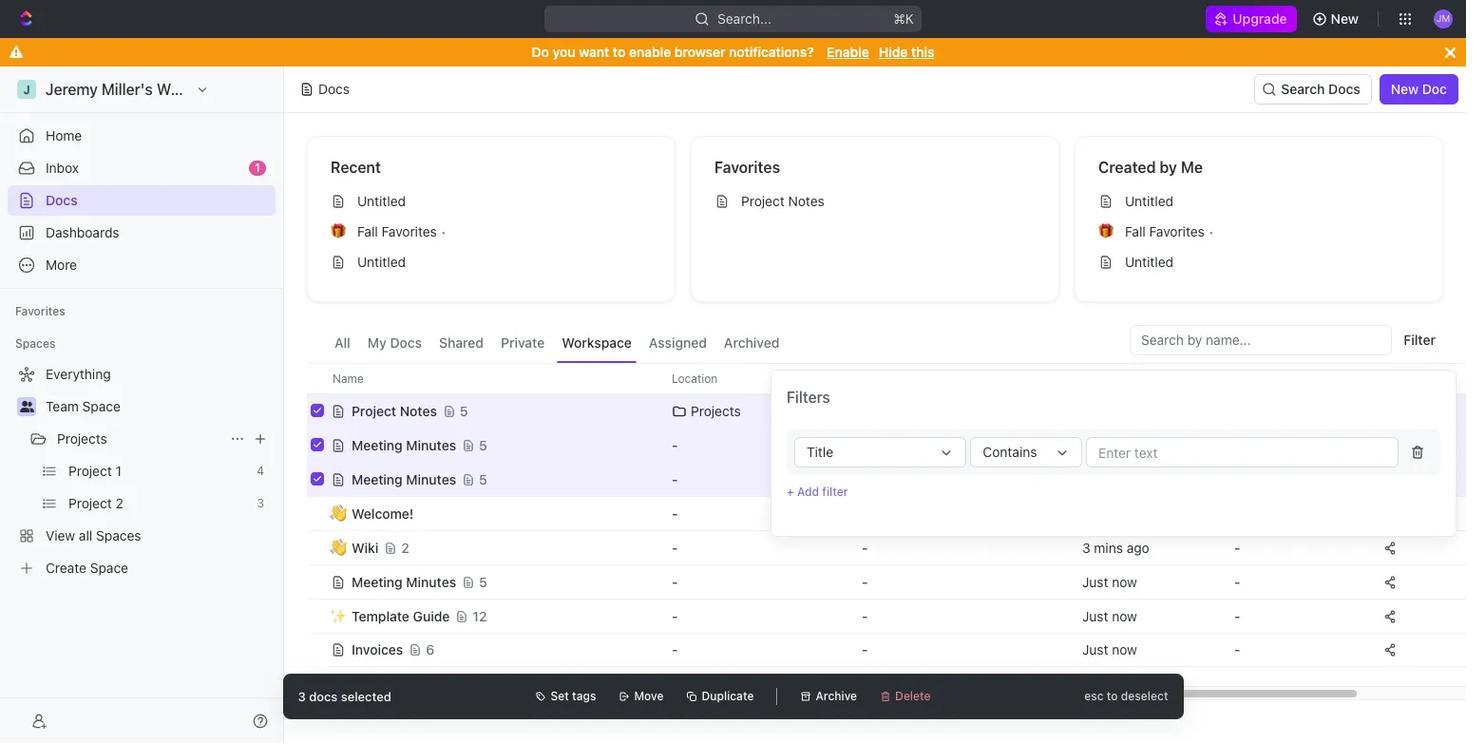 Task type: vqa. For each thing, say whether or not it's contained in the screenshot.
Do you want to enable browser notifications? Enable Hide this
yes



Task type: describe. For each thing, give the bounding box(es) containing it.
docs up recent
[[318, 81, 350, 97]]

all button
[[330, 325, 355, 363]]

row containing project notes
[[307, 392, 1467, 430]]

wiki
[[352, 539, 379, 556]]

7 row from the top
[[307, 563, 1467, 601]]

just now for guide
[[1083, 608, 1138, 624]]

assigned button
[[644, 325, 712, 363]]

sharing
[[1387, 371, 1428, 385]]

meeting minutes for 4th 'row' from the top
[[352, 471, 456, 487]]

2
[[402, 539, 410, 556]]

new for new
[[1331, 10, 1359, 27]]

3 for 'row' containing wiki
[[1083, 539, 1091, 556]]

row containing template guide
[[307, 597, 1467, 635]]

you
[[553, 44, 576, 60]]

contains button
[[971, 437, 1083, 468]]

notifications?
[[729, 44, 814, 60]]

ago for third 'row'
[[1127, 437, 1150, 453]]

minutes for third 'row'
[[406, 437, 456, 453]]

project notes link
[[707, 186, 1044, 217]]

team space link
[[46, 392, 272, 422]]

1 vertical spatial to
[[1107, 689, 1118, 703]]

me
[[1181, 159, 1203, 176]]

template guide
[[352, 608, 450, 624]]

favorites inside button
[[15, 304, 65, 318]]

deselect
[[1121, 689, 1169, 703]]

name
[[333, 371, 364, 385]]

new doc
[[1391, 81, 1448, 97]]

docs
[[309, 689, 338, 704]]

user group image
[[19, 401, 34, 413]]

filter button
[[1397, 325, 1444, 356]]

do you want to enable browser notifications? enable hide this
[[532, 44, 935, 60]]

search...
[[718, 10, 772, 27]]

updated
[[1111, 371, 1156, 385]]

row containing name
[[307, 363, 1467, 394]]

3 mins ago for third 'row'
[[1083, 437, 1150, 453]]

shared button
[[434, 325, 489, 363]]

filter
[[1404, 332, 1436, 348]]

3 mins ago for 'row' containing wiki
[[1083, 539, 1150, 556]]

welcome! button
[[331, 497, 649, 531]]

5 for 4th 'row' from the top
[[479, 471, 488, 487]]

space
[[82, 398, 121, 414]]

+ add filter
[[787, 485, 848, 499]]

location
[[672, 371, 718, 385]]

5 for third 'row'
[[479, 437, 488, 453]]

🎁 for recent
[[331, 224, 346, 239]]

filters
[[787, 389, 831, 406]]

meeting for 3rd 'row' from the bottom of the table containing project notes
[[352, 574, 403, 590]]

title button
[[795, 437, 967, 468]]

new button
[[1305, 4, 1371, 34]]

table containing project notes
[[307, 363, 1467, 669]]

workspace button
[[557, 325, 637, 363]]

my docs
[[368, 335, 422, 351]]

doc
[[1423, 81, 1448, 97]]

0 vertical spatial project
[[741, 193, 785, 209]]

new doc button
[[1380, 74, 1459, 105]]

archived button
[[720, 325, 785, 363]]

mins for 4th 'row' from the top
[[1094, 471, 1124, 487]]

welcome!
[[352, 505, 414, 521]]

delete button
[[873, 685, 939, 708]]

filter button
[[1397, 325, 1444, 356]]

just for minutes
[[1083, 574, 1109, 590]]

12
[[473, 608, 487, 624]]

meeting for 4th 'row' from the top
[[352, 471, 403, 487]]

🎁 for created by me
[[1099, 224, 1114, 239]]

dashboards link
[[8, 218, 276, 248]]

archive
[[816, 689, 857, 703]]

archive button
[[793, 685, 865, 708]]

home
[[46, 127, 82, 144]]

projects inside tree
[[57, 431, 107, 447]]

private
[[501, 335, 545, 351]]

just for guide
[[1083, 608, 1109, 624]]

esc
[[1085, 689, 1104, 703]]

fall favorites • for created by me
[[1125, 223, 1215, 240]]

3 for 4th 'row' from the top
[[1083, 471, 1091, 487]]

favorites button
[[8, 300, 73, 323]]

want
[[579, 44, 610, 60]]

duplicate button
[[679, 685, 762, 708]]

⌘k
[[894, 10, 914, 27]]

search docs
[[1282, 81, 1361, 97]]

0 vertical spatial project notes
[[741, 193, 825, 209]]

date for date updated
[[1083, 371, 1108, 385]]

my
[[368, 335, 387, 351]]

5 for 'row' containing project notes
[[460, 403, 468, 419]]

date viewed
[[1235, 371, 1301, 385]]

now for minutes
[[1112, 574, 1138, 590]]

fall favorites • for recent
[[357, 223, 447, 240]]

ago for 'row' containing wiki
[[1127, 539, 1150, 556]]

do
[[532, 44, 549, 60]]

meeting minutes for third 'row'
[[352, 437, 456, 453]]

notes inside 'row'
[[400, 403, 437, 419]]

team
[[46, 398, 79, 414]]



Task type: locate. For each thing, give the bounding box(es) containing it.
3 just from the top
[[1083, 642, 1109, 658]]

to
[[613, 44, 626, 60], [1107, 689, 1118, 703]]

2 fall from the left
[[1125, 223, 1146, 240]]

5 row from the top
[[307, 496, 1467, 531]]

new for new doc
[[1391, 81, 1419, 97]]

projects down 'team space'
[[57, 431, 107, 447]]

1 vertical spatial just
[[1083, 608, 1109, 624]]

new up "search docs"
[[1331, 10, 1359, 27]]

docs right search
[[1329, 81, 1361, 97]]

title
[[807, 444, 834, 460]]

date inside 'column header'
[[1235, 371, 1260, 385]]

0 horizontal spatial notes
[[400, 403, 437, 419]]

0 horizontal spatial projects
[[57, 431, 107, 447]]

1 vertical spatial mins
[[1094, 471, 1124, 487]]

1 horizontal spatial 🎁
[[1099, 224, 1114, 239]]

1 horizontal spatial to
[[1107, 689, 1118, 703]]

untitled
[[357, 193, 406, 209], [1125, 193, 1174, 209], [357, 254, 406, 270], [1125, 254, 1174, 270]]

docs inside tab list
[[390, 335, 422, 351]]

1 horizontal spatial projects
[[691, 403, 741, 419]]

Search by name... text field
[[1142, 326, 1381, 355]]

3 row from the top
[[307, 426, 1467, 464]]

1 vertical spatial projects
[[57, 431, 107, 447]]

now
[[1112, 574, 1138, 590], [1112, 608, 1138, 624], [1112, 642, 1138, 658]]

2 vertical spatial ago
[[1127, 539, 1150, 556]]

2 3 mins ago from the top
[[1083, 471, 1150, 487]]

2 vertical spatial just now
[[1083, 642, 1138, 658]]

🎁
[[331, 224, 346, 239], [1099, 224, 1114, 239]]

meeting minutes
[[352, 437, 456, 453], [352, 471, 456, 487], [352, 574, 456, 590]]

1 row from the top
[[307, 363, 1467, 394]]

projects link
[[57, 424, 222, 454]]

favorites
[[715, 159, 780, 176], [382, 223, 437, 240], [1150, 223, 1205, 240], [15, 304, 65, 318]]

created
[[1099, 159, 1156, 176]]

mins
[[1094, 437, 1124, 453], [1094, 471, 1124, 487], [1094, 539, 1124, 556]]

duplicate
[[702, 689, 754, 703]]

to right esc
[[1107, 689, 1118, 703]]

fall favorites • down recent
[[357, 223, 447, 240]]

2 vertical spatial mins
[[1094, 539, 1124, 556]]

🎁 down created
[[1099, 224, 1114, 239]]

+
[[787, 485, 794, 499]]

1 🎁 from the left
[[331, 224, 346, 239]]

0 vertical spatial projects
[[691, 403, 741, 419]]

2 minutes from the top
[[406, 471, 456, 487]]

row containing welcome!
[[307, 496, 1467, 531]]

0 horizontal spatial fall
[[357, 223, 378, 240]]

row containing invoices
[[307, 631, 1467, 669]]

0 horizontal spatial •
[[441, 224, 447, 239]]

5
[[460, 403, 468, 419], [479, 437, 488, 453], [479, 471, 488, 487], [479, 574, 488, 590]]

• for created by me
[[1209, 224, 1215, 239]]

0 horizontal spatial new
[[1331, 10, 1359, 27]]

1 vertical spatial just now
[[1083, 608, 1138, 624]]

dashboards
[[46, 224, 119, 240]]

fall for created by me
[[1125, 223, 1146, 240]]

1 fall from the left
[[357, 223, 378, 240]]

assigned
[[649, 335, 707, 351]]

3 minutes from the top
[[406, 574, 456, 590]]

template
[[352, 608, 410, 624]]

docs down inbox
[[46, 192, 78, 208]]

1 vertical spatial now
[[1112, 608, 1138, 624]]

spaces
[[15, 336, 55, 351]]

sidebar navigation
[[0, 67, 284, 743]]

contains
[[983, 444, 1038, 460]]

tab list
[[330, 325, 785, 363]]

1 meeting from the top
[[352, 437, 403, 453]]

tree containing team space
[[8, 359, 276, 584]]

3 3 mins ago from the top
[[1083, 539, 1150, 556]]

2 meeting minutes from the top
[[352, 471, 456, 487]]

add
[[798, 485, 819, 499]]

projects inside 'row'
[[691, 403, 741, 419]]

home link
[[8, 121, 276, 151]]

now for guide
[[1112, 608, 1138, 624]]

1 just now from the top
[[1083, 574, 1138, 590]]

2 mins from the top
[[1094, 471, 1124, 487]]

3 ago from the top
[[1127, 539, 1150, 556]]

date for date viewed
[[1235, 371, 1260, 385]]

1 meeting minutes from the top
[[352, 437, 456, 453]]

4 row from the top
[[307, 461, 1467, 499]]

just now for minutes
[[1083, 574, 1138, 590]]

3 docs selected
[[298, 689, 392, 704]]

column header inside table
[[307, 363, 328, 394]]

projects down location
[[691, 403, 741, 419]]

fall down recent
[[357, 223, 378, 240]]

enable
[[629, 44, 671, 60]]

1 horizontal spatial notes
[[789, 193, 825, 209]]

0 horizontal spatial to
[[613, 44, 626, 60]]

guide
[[413, 608, 450, 624]]

fall down created
[[1125, 223, 1146, 240]]

new inside new doc button
[[1391, 81, 1419, 97]]

my docs button
[[363, 325, 427, 363]]

project notes inside 'row'
[[352, 403, 437, 419]]

•
[[441, 224, 447, 239], [1209, 224, 1215, 239]]

1 vertical spatial 3 mins ago
[[1083, 471, 1150, 487]]

project
[[741, 193, 785, 209], [352, 403, 397, 419]]

2 vertical spatial now
[[1112, 642, 1138, 658]]

filter
[[823, 485, 848, 499]]

upgrade link
[[1207, 6, 1297, 32]]

mins for third 'row'
[[1094, 437, 1124, 453]]

0 horizontal spatial fall favorites •
[[357, 223, 447, 240]]

2 meeting from the top
[[352, 471, 403, 487]]

0 horizontal spatial date
[[1083, 371, 1108, 385]]

2 vertical spatial 3 mins ago
[[1083, 539, 1150, 556]]

docs link
[[8, 185, 276, 216]]

tree
[[8, 359, 276, 584]]

tab list containing all
[[330, 325, 785, 363]]

untitled link
[[323, 186, 660, 217], [1091, 186, 1428, 217], [323, 247, 660, 278], [1091, 247, 1428, 278]]

1 mins from the top
[[1094, 437, 1124, 453]]

3 mins ago for 4th 'row' from the top
[[1083, 471, 1150, 487]]

inbox
[[46, 160, 79, 176]]

workspace
[[562, 335, 632, 351]]

6 row from the top
[[307, 529, 1467, 567]]

2 vertical spatial meeting minutes
[[352, 574, 456, 590]]

recent
[[331, 159, 381, 176]]

1 ago from the top
[[1127, 437, 1150, 453]]

just
[[1083, 574, 1109, 590], [1083, 608, 1109, 624], [1083, 642, 1109, 658]]

fall for recent
[[357, 223, 378, 240]]

browser
[[675, 44, 726, 60]]

1 horizontal spatial •
[[1209, 224, 1215, 239]]

0 horizontal spatial project
[[352, 403, 397, 419]]

docs inside sidebar navigation
[[46, 192, 78, 208]]

docs
[[318, 81, 350, 97], [1329, 81, 1361, 97], [46, 192, 78, 208], [390, 335, 422, 351]]

-
[[672, 437, 678, 453], [862, 437, 868, 453], [1235, 437, 1241, 453], [672, 471, 678, 487], [862, 471, 868, 487], [1235, 471, 1241, 487], [672, 505, 678, 521], [672, 539, 678, 556], [862, 539, 868, 556], [1235, 539, 1241, 556], [672, 574, 678, 590], [862, 574, 868, 590], [1235, 574, 1241, 590], [672, 608, 678, 624], [862, 608, 868, 624], [1235, 608, 1241, 624], [672, 642, 678, 658], [862, 642, 868, 658], [1235, 642, 1241, 658]]

project inside 'row'
[[352, 403, 397, 419]]

minutes for 4th 'row' from the top
[[406, 471, 456, 487]]

2 row from the top
[[307, 392, 1467, 430]]

2 just from the top
[[1083, 608, 1109, 624]]

upgrade
[[1233, 10, 1288, 27]]

1 horizontal spatial project notes
[[741, 193, 825, 209]]

3 meeting minutes from the top
[[352, 574, 456, 590]]

1 now from the top
[[1112, 574, 1138, 590]]

this
[[912, 44, 935, 60]]

1 minutes from the top
[[406, 437, 456, 453]]

1 • from the left
[[441, 224, 447, 239]]

1 vertical spatial new
[[1391, 81, 1419, 97]]

meeting for third 'row'
[[352, 437, 403, 453]]

selected
[[341, 689, 392, 704]]

1 just from the top
[[1083, 574, 1109, 590]]

6
[[426, 642, 435, 658]]

hide
[[879, 44, 908, 60]]

table
[[307, 363, 1467, 669]]

private button
[[496, 325, 550, 363]]

2 just now from the top
[[1083, 608, 1138, 624]]

project notes
[[741, 193, 825, 209], [352, 403, 437, 419]]

2 ago from the top
[[1127, 471, 1150, 487]]

5 for 3rd 'row' from the bottom of the table containing project notes
[[479, 574, 488, 590]]

• for recent
[[441, 224, 447, 239]]

minutes for 3rd 'row' from the bottom of the table containing project notes
[[406, 574, 456, 590]]

1 horizontal spatial new
[[1391, 81, 1419, 97]]

1 date from the left
[[1083, 371, 1108, 385]]

2 🎁 from the left
[[1099, 224, 1114, 239]]

2 vertical spatial minutes
[[406, 574, 456, 590]]

date left viewed
[[1235, 371, 1260, 385]]

2 date from the left
[[1235, 371, 1260, 385]]

archived
[[724, 335, 780, 351]]

3 meeting from the top
[[352, 574, 403, 590]]

all
[[335, 335, 351, 351]]

1 vertical spatial notes
[[400, 403, 437, 419]]

2 vertical spatial just
[[1083, 642, 1109, 658]]

enable
[[827, 44, 870, 60]]

date updated
[[1083, 371, 1156, 385]]

date left updated
[[1083, 371, 1108, 385]]

cell
[[307, 394, 328, 428], [1071, 394, 1223, 428], [1223, 394, 1375, 428], [1375, 394, 1467, 428], [307, 428, 328, 462], [307, 462, 328, 496], [307, 496, 328, 530], [851, 496, 1071, 530], [1071, 496, 1223, 530], [1223, 496, 1375, 530], [1375, 496, 1467, 530], [307, 530, 328, 565], [307, 565, 328, 599], [307, 599, 328, 633], [307, 633, 328, 667]]

1 horizontal spatial project
[[741, 193, 785, 209]]

8 row from the top
[[307, 597, 1467, 635]]

1 horizontal spatial date
[[1235, 371, 1260, 385]]

team space
[[46, 398, 121, 414]]

0 vertical spatial to
[[613, 44, 626, 60]]

2 now from the top
[[1112, 608, 1138, 624]]

date viewed column header
[[1223, 363, 1375, 394]]

meeting minutes for 3rd 'row' from the bottom of the table containing project notes
[[352, 574, 456, 590]]

1
[[255, 161, 260, 175]]

0 vertical spatial mins
[[1094, 437, 1124, 453]]

1 vertical spatial meeting minutes
[[352, 471, 456, 487]]

2 • from the left
[[1209, 224, 1215, 239]]

fall favorites • down by
[[1125, 223, 1215, 240]]

1 vertical spatial project notes
[[352, 403, 437, 419]]

column header
[[307, 363, 328, 394]]

0 vertical spatial just now
[[1083, 574, 1138, 590]]

0 vertical spatial now
[[1112, 574, 1138, 590]]

mins for 'row' containing wiki
[[1094, 539, 1124, 556]]

to right want
[[613, 44, 626, 60]]

esc to deselect
[[1085, 689, 1169, 703]]

1 vertical spatial meeting
[[352, 471, 403, 487]]

3 for third 'row'
[[1083, 437, 1091, 453]]

row
[[307, 363, 1467, 394], [307, 392, 1467, 430], [307, 426, 1467, 464], [307, 461, 1467, 499], [307, 496, 1467, 531], [307, 529, 1467, 567], [307, 563, 1467, 601], [307, 597, 1467, 635], [307, 631, 1467, 669]]

1 vertical spatial ago
[[1127, 471, 1150, 487]]

1 horizontal spatial fall
[[1125, 223, 1146, 240]]

0 vertical spatial 3 mins ago
[[1083, 437, 1150, 453]]

delete
[[895, 689, 931, 703]]

0 vertical spatial minutes
[[406, 437, 456, 453]]

search
[[1282, 81, 1325, 97]]

🎁 down recent
[[331, 224, 346, 239]]

tree inside sidebar navigation
[[8, 359, 276, 584]]

invoices
[[352, 642, 403, 658]]

shared
[[439, 335, 484, 351]]

meeting
[[352, 437, 403, 453], [352, 471, 403, 487], [352, 574, 403, 590]]

created by me
[[1099, 159, 1203, 176]]

0 vertical spatial notes
[[789, 193, 825, 209]]

new inside new button
[[1331, 10, 1359, 27]]

0 horizontal spatial project notes
[[352, 403, 437, 419]]

date
[[1083, 371, 1108, 385], [1235, 371, 1260, 385]]

1 horizontal spatial fall favorites •
[[1125, 223, 1215, 240]]

1 fall favorites • from the left
[[357, 223, 447, 240]]

3 mins from the top
[[1094, 539, 1124, 556]]

3 just now from the top
[[1083, 642, 1138, 658]]

0 vertical spatial meeting
[[352, 437, 403, 453]]

0 vertical spatial just
[[1083, 574, 1109, 590]]

1 vertical spatial minutes
[[406, 471, 456, 487]]

by
[[1160, 159, 1178, 176]]

3 now from the top
[[1112, 642, 1138, 658]]

notes
[[789, 193, 825, 209], [400, 403, 437, 419]]

1 3 mins ago from the top
[[1083, 437, 1150, 453]]

2 fall favorites • from the left
[[1125, 223, 1215, 240]]

projects
[[691, 403, 741, 419], [57, 431, 107, 447]]

ago for 4th 'row' from the top
[[1127, 471, 1150, 487]]

1 vertical spatial project
[[352, 403, 397, 419]]

search docs button
[[1255, 74, 1372, 105]]

viewed
[[1263, 371, 1301, 385]]

row containing wiki
[[307, 529, 1467, 567]]

0 vertical spatial new
[[1331, 10, 1359, 27]]

0 vertical spatial meeting minutes
[[352, 437, 456, 453]]

2 vertical spatial meeting
[[352, 574, 403, 590]]

0 horizontal spatial 🎁
[[331, 224, 346, 239]]

9 row from the top
[[307, 631, 1467, 669]]

new left doc
[[1391, 81, 1419, 97]]

docs right my
[[390, 335, 422, 351]]

0 vertical spatial ago
[[1127, 437, 1150, 453]]



